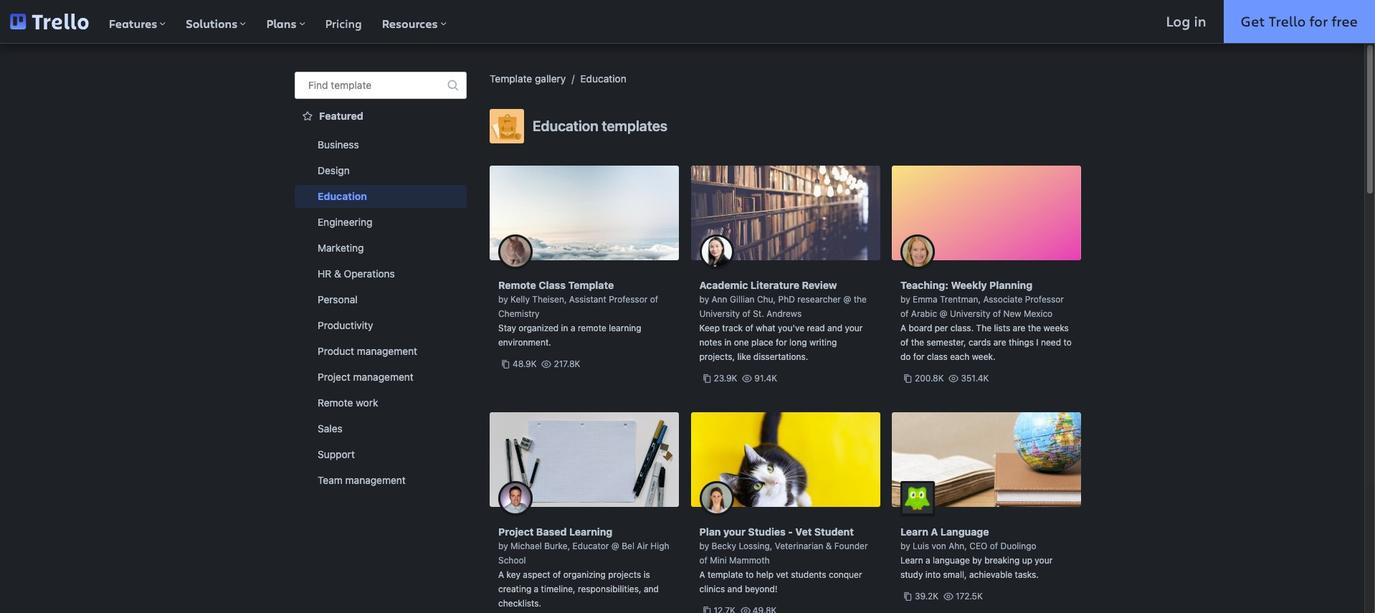 Task type: locate. For each thing, give the bounding box(es) containing it.
1 vertical spatial @
[[940, 308, 948, 319]]

the inside 'academic literature review by ann gillian chu, phd researcher @ the university of st. andrews keep track of what you've read and your notes in one place for long writing projects, like dissertations.'
[[854, 294, 867, 305]]

a inside learn a language by luis von ahn, ceo of duolingo learn a language by breaking up your study into small, achievable tasks.
[[931, 526, 939, 538]]

professor up the 'learning'
[[609, 294, 648, 305]]

2 vertical spatial the
[[912, 337, 925, 348]]

product
[[318, 345, 354, 357]]

1 horizontal spatial in
[[725, 337, 732, 348]]

@ inside project based learning by michael burke, educator @ bel air high school a key aspect of organizing projects is creating a timeline, responsibilities, and checklists.
[[612, 541, 620, 552]]

2 horizontal spatial @
[[940, 308, 948, 319]]

personal link
[[295, 288, 467, 311]]

place
[[752, 337, 774, 348]]

1 vertical spatial template
[[708, 570, 744, 580]]

a up clinics
[[700, 570, 706, 580]]

plans
[[266, 16, 297, 32]]

0 horizontal spatial for
[[776, 337, 787, 348]]

education up education templates
[[581, 72, 627, 85]]

1 horizontal spatial and
[[728, 584, 743, 595]]

and down is
[[644, 584, 659, 595]]

remote up sales
[[318, 397, 353, 409]]

remote inside remote class template by kelly theisen, assistant professor of chemistry stay organized in a remote learning environment.
[[499, 279, 536, 291]]

by up school
[[499, 541, 508, 552]]

project for project based learning by michael burke, educator @ bel air high school a key aspect of organizing projects is creating a timeline, responsibilities, and checklists.
[[499, 526, 534, 538]]

0 vertical spatial for
[[1310, 11, 1329, 31]]

mini
[[710, 555, 727, 566]]

1 horizontal spatial education link
[[581, 72, 627, 85]]

university for academic
[[700, 308, 740, 319]]

i
[[1037, 337, 1039, 348]]

0 vertical spatial management
[[357, 345, 418, 357]]

217.8k
[[554, 359, 581, 369]]

becky
[[712, 541, 737, 552]]

1 university from the left
[[700, 308, 740, 319]]

class.
[[951, 323, 974, 334]]

0 horizontal spatial a
[[534, 584, 539, 595]]

learn a language by luis von ahn, ceo of duolingo learn a language by breaking up your study into small, achievable tasks.
[[901, 526, 1053, 580]]

get trello for free
[[1242, 11, 1359, 31]]

200.8k
[[915, 373, 945, 384]]

0 horizontal spatial project
[[318, 371, 351, 383]]

remote inside remote work link
[[318, 397, 353, 409]]

0 vertical spatial the
[[854, 294, 867, 305]]

0 horizontal spatial education link
[[295, 185, 467, 208]]

and inside 'academic literature review by ann gillian chu, phd researcher @ the university of st. andrews keep track of what you've read and your notes in one place for long writing projects, like dissertations.'
[[828, 323, 843, 334]]

by left emma
[[901, 294, 911, 305]]

by inside remote class template by kelly theisen, assistant professor of chemistry stay organized in a remote learning environment.
[[499, 294, 508, 305]]

in left one
[[725, 337, 732, 348]]

pricing link
[[315, 0, 372, 43]]

management inside 'link'
[[345, 474, 406, 486]]

1 professor from the left
[[609, 294, 648, 305]]

by inside teaching: weekly planning by emma trentman, associate professor of arabic @ university of new mexico a board per class. the lists are the weeks of the semester, cards are things i need to do for class each week.
[[901, 294, 911, 305]]

23.9k
[[714, 373, 738, 384]]

learn up study
[[901, 555, 924, 566]]

productivity
[[318, 319, 373, 331]]

to down mammoth
[[746, 570, 754, 580]]

management
[[357, 345, 418, 357], [353, 371, 414, 383], [345, 474, 406, 486]]

of left arabic
[[901, 308, 909, 319]]

are
[[1013, 323, 1026, 334], [994, 337, 1007, 348]]

education down the gallery
[[533, 118, 599, 134]]

by inside plan your studies - vet student by becky lossing, veterinarian & founder of mini mammoth a template to help vet students conquer clinics and beyond!
[[700, 541, 710, 552]]

professor inside remote class template by kelly theisen, assistant professor of chemistry stay organized in a remote learning environment.
[[609, 294, 648, 305]]

education link
[[581, 72, 627, 85], [295, 185, 467, 208]]

template up assistant
[[569, 279, 614, 291]]

1 horizontal spatial template
[[708, 570, 744, 580]]

solutions button
[[176, 0, 256, 43]]

1 vertical spatial management
[[353, 371, 414, 383]]

templates
[[602, 118, 668, 134]]

of up timeline,
[[553, 570, 561, 580]]

0 horizontal spatial remote
[[318, 397, 353, 409]]

management down product management link
[[353, 371, 414, 383]]

project for project management
[[318, 371, 351, 383]]

project
[[318, 371, 351, 383], [499, 526, 534, 538]]

need
[[1042, 337, 1062, 348]]

2 vertical spatial in
[[725, 337, 732, 348]]

class
[[539, 279, 566, 291]]

project inside project based learning by michael burke, educator @ bel air high school a key aspect of organizing projects is creating a timeline, responsibilities, and checklists.
[[499, 526, 534, 538]]

by down the plan
[[700, 541, 710, 552]]

project down product
[[318, 371, 351, 383]]

2 vertical spatial for
[[914, 352, 925, 362]]

0 vertical spatial template
[[490, 72, 532, 85]]

the right researcher
[[854, 294, 867, 305]]

1 vertical spatial learn
[[901, 555, 924, 566]]

achievable
[[970, 570, 1013, 580]]

responsibilities,
[[578, 584, 642, 595]]

1 vertical spatial &
[[826, 541, 832, 552]]

2 vertical spatial a
[[534, 584, 539, 595]]

learn up luis
[[901, 526, 929, 538]]

1 horizontal spatial &
[[826, 541, 832, 552]]

remote class template by kelly theisen, assistant professor of chemistry stay organized in a remote learning environment.
[[499, 279, 659, 348]]

1 horizontal spatial professor
[[1026, 294, 1064, 305]]

management for project management
[[353, 371, 414, 383]]

1 vertical spatial in
[[561, 323, 569, 334]]

1 horizontal spatial remote
[[499, 279, 536, 291]]

0 vertical spatial @
[[844, 294, 852, 305]]

michael burke, educator @ bel air high school image
[[499, 481, 533, 516]]

a left board
[[901, 323, 907, 334]]

template
[[490, 72, 532, 85], [569, 279, 614, 291]]

studies
[[749, 526, 786, 538]]

of left 'mini'
[[700, 555, 708, 566]]

of
[[650, 294, 659, 305], [743, 308, 751, 319], [901, 308, 909, 319], [993, 308, 1002, 319], [746, 323, 754, 334], [901, 337, 909, 348], [990, 541, 999, 552], [700, 555, 708, 566], [553, 570, 561, 580]]

0 horizontal spatial university
[[700, 308, 740, 319]]

template down 'mini'
[[708, 570, 744, 580]]

1 horizontal spatial for
[[914, 352, 925, 362]]

weeks
[[1044, 323, 1069, 334]]

0 vertical spatial are
[[1013, 323, 1026, 334]]

0 vertical spatial in
[[1195, 11, 1207, 31]]

cards
[[969, 337, 992, 348]]

template up featured on the left of page
[[331, 79, 372, 91]]

for left free
[[1310, 11, 1329, 31]]

one
[[734, 337, 749, 348]]

founder
[[835, 541, 868, 552]]

duolingo
[[1001, 541, 1037, 552]]

0 horizontal spatial professor
[[609, 294, 648, 305]]

mexico
[[1024, 308, 1053, 319]]

template
[[331, 79, 372, 91], [708, 570, 744, 580]]

2 vertical spatial management
[[345, 474, 406, 486]]

st.
[[753, 308, 765, 319]]

by left luis
[[901, 541, 911, 552]]

and inside project based learning by michael burke, educator @ bel air high school a key aspect of organizing projects is creating a timeline, responsibilities, and checklists.
[[644, 584, 659, 595]]

0 vertical spatial to
[[1064, 337, 1072, 348]]

for up dissertations.
[[776, 337, 787, 348]]

becky lossing, veterinarian & founder of mini mammoth image
[[700, 481, 734, 516]]

education link up education templates
[[581, 72, 627, 85]]

hr
[[318, 268, 332, 280]]

plan your studies - vet student by becky lossing, veterinarian & founder of mini mammoth a template to help vet students conquer clinics and beyond!
[[700, 526, 868, 595]]

vet
[[796, 526, 812, 538]]

michael
[[511, 541, 542, 552]]

university up class.
[[950, 308, 991, 319]]

1 horizontal spatial university
[[950, 308, 991, 319]]

1 vertical spatial for
[[776, 337, 787, 348]]

remote up kelly at the left
[[499, 279, 536, 291]]

0 horizontal spatial and
[[644, 584, 659, 595]]

0 vertical spatial learn
[[901, 526, 929, 538]]

a inside plan your studies - vet student by becky lossing, veterinarian & founder of mini mammoth a template to help vet students conquer clinics and beyond!
[[700, 570, 706, 580]]

of right ceo
[[990, 541, 999, 552]]

0 vertical spatial project
[[318, 371, 351, 383]]

professor inside teaching: weekly planning by emma trentman, associate professor of arabic @ university of new mexico a board per class. the lists are the weeks of the semester, cards are things i need to do for class each week.
[[1026, 294, 1064, 305]]

project up michael
[[499, 526, 534, 538]]

by for learn
[[901, 541, 911, 552]]

0 vertical spatial template
[[331, 79, 372, 91]]

to right 'need'
[[1064, 337, 1072, 348]]

1 vertical spatial are
[[994, 337, 1007, 348]]

1 horizontal spatial to
[[1064, 337, 1072, 348]]

2 professor from the left
[[1026, 294, 1064, 305]]

education
[[581, 72, 627, 85], [533, 118, 599, 134], [318, 190, 367, 202]]

template inside plan your studies - vet student by becky lossing, veterinarian & founder of mini mammoth a template to help vet students conquer clinics and beyond!
[[708, 570, 744, 580]]

0 horizontal spatial to
[[746, 570, 754, 580]]

to inside plan your studies - vet student by becky lossing, veterinarian & founder of mini mammoth a template to help vet students conquer clinics and beyond!
[[746, 570, 754, 580]]

by left ann
[[700, 294, 710, 305]]

learning
[[570, 526, 613, 538]]

trello image
[[10, 13, 89, 30], [10, 13, 89, 29]]

your up becky
[[724, 526, 746, 538]]

0 vertical spatial education
[[581, 72, 627, 85]]

Find template field
[[295, 72, 467, 99]]

of up lists
[[993, 308, 1002, 319]]

a left remote
[[571, 323, 576, 334]]

1 vertical spatial your
[[724, 526, 746, 538]]

0 vertical spatial education link
[[581, 72, 627, 85]]

notes
[[700, 337, 722, 348]]

professor for planning
[[1026, 294, 1064, 305]]

by down ceo
[[973, 555, 983, 566]]

of inside remote class template by kelly theisen, assistant professor of chemistry stay organized in a remote learning environment.
[[650, 294, 659, 305]]

in
[[1195, 11, 1207, 31], [561, 323, 569, 334], [725, 337, 732, 348]]

remote work link
[[295, 392, 467, 415]]

in right organized on the bottom left of the page
[[561, 323, 569, 334]]

education icon image
[[490, 109, 524, 143]]

the down board
[[912, 337, 925, 348]]

for right the do
[[914, 352, 925, 362]]

remote for remote work
[[318, 397, 353, 409]]

vet
[[776, 570, 789, 580]]

0 horizontal spatial your
[[724, 526, 746, 538]]

by inside 'academic literature review by ann gillian chu, phd researcher @ the university of st. andrews keep track of what you've read and your notes in one place for long writing projects, like dissertations.'
[[700, 294, 710, 305]]

& inside plan your studies - vet student by becky lossing, veterinarian & founder of mini mammoth a template to help vet students conquer clinics and beyond!
[[826, 541, 832, 552]]

luis
[[913, 541, 930, 552]]

solutions
[[186, 16, 238, 32]]

in right log
[[1195, 11, 1207, 31]]

template left the gallery
[[490, 72, 532, 85]]

by inside project based learning by michael burke, educator @ bel air high school a key aspect of organizing projects is creating a timeline, responsibilities, and checklists.
[[499, 541, 508, 552]]

2 vertical spatial @
[[612, 541, 620, 552]]

0 horizontal spatial @
[[612, 541, 620, 552]]

a left 'key'
[[499, 570, 504, 580]]

1 vertical spatial project
[[499, 526, 534, 538]]

1 horizontal spatial template
[[569, 279, 614, 291]]

a up von
[[931, 526, 939, 538]]

@ right researcher
[[844, 294, 852, 305]]

are up things
[[1013, 323, 1026, 334]]

university down ann
[[700, 308, 740, 319]]

0 vertical spatial &
[[334, 268, 341, 280]]

design
[[318, 164, 350, 176]]

2 horizontal spatial the
[[1029, 323, 1042, 334]]

a up the into
[[926, 555, 931, 566]]

ann
[[712, 294, 728, 305]]

management for product management
[[357, 345, 418, 357]]

sales link
[[295, 418, 467, 440]]

kelly theisen, assistant professor of chemistry image
[[499, 235, 533, 269]]

@ inside 'academic literature review by ann gillian chu, phd researcher @ the university of st. andrews keep track of what you've read and your notes in one place for long writing projects, like dissertations.'
[[844, 294, 852, 305]]

university inside teaching: weekly planning by emma trentman, associate professor of arabic @ university of new mexico a board per class. the lists are the weeks of the semester, cards are things i need to do for class each week.
[[950, 308, 991, 319]]

education link down design link
[[295, 185, 467, 208]]

trello
[[1269, 11, 1307, 31]]

teaching: weekly planning by emma trentman, associate professor of arabic @ university of new mexico a board per class. the lists are the weeks of the semester, cards are things i need to do for class each week.
[[901, 279, 1072, 362]]

your right the up
[[1035, 555, 1053, 566]]

1 horizontal spatial your
[[845, 323, 863, 334]]

are down lists
[[994, 337, 1007, 348]]

a inside remote class template by kelly theisen, assistant professor of chemistry stay organized in a remote learning environment.
[[571, 323, 576, 334]]

the
[[977, 323, 992, 334]]

of inside project based learning by michael burke, educator @ bel air high school a key aspect of organizing projects is creating a timeline, responsibilities, and checklists.
[[553, 570, 561, 580]]

professor up mexico
[[1026, 294, 1064, 305]]

management for team management
[[345, 474, 406, 486]]

48.9k
[[513, 359, 537, 369]]

remote for remote class template by kelly theisen, assistant professor of chemistry stay organized in a remote learning environment.
[[499, 279, 536, 291]]

your right 'read'
[[845, 323, 863, 334]]

a down aspect
[[534, 584, 539, 595]]

project management
[[318, 371, 414, 383]]

@ up per
[[940, 308, 948, 319]]

1 horizontal spatial a
[[571, 323, 576, 334]]

1 horizontal spatial project
[[499, 526, 534, 538]]

university inside 'academic literature review by ann gillian chu, phd researcher @ the university of st. andrews keep track of what you've read and your notes in one place for long writing projects, like dissertations.'
[[700, 308, 740, 319]]

beyond!
[[745, 584, 778, 595]]

by left kelly at the left
[[499, 294, 508, 305]]

and inside plan your studies - vet student by becky lossing, veterinarian & founder of mini mammoth a template to help vet students conquer clinics and beyond!
[[728, 584, 743, 595]]

0 horizontal spatial in
[[561, 323, 569, 334]]

and
[[828, 323, 843, 334], [644, 584, 659, 595], [728, 584, 743, 595]]

1 vertical spatial template
[[569, 279, 614, 291]]

1 vertical spatial remote
[[318, 397, 353, 409]]

0 horizontal spatial template
[[331, 79, 372, 91]]

team
[[318, 474, 343, 486]]

0 vertical spatial remote
[[499, 279, 536, 291]]

2 horizontal spatial your
[[1035, 555, 1053, 566]]

2 university from the left
[[950, 308, 991, 319]]

of left ann
[[650, 294, 659, 305]]

-
[[789, 526, 793, 538]]

education up engineering
[[318, 190, 367, 202]]

for inside 'academic literature review by ann gillian chu, phd researcher @ the university of st. andrews keep track of what you've read and your notes in one place for long writing projects, like dissertations.'
[[776, 337, 787, 348]]

a inside project based learning by michael burke, educator @ bel air high school a key aspect of organizing projects is creating a timeline, responsibilities, and checklists.
[[534, 584, 539, 595]]

keep
[[700, 323, 720, 334]]

phd
[[779, 294, 796, 305]]

@ left 'bel'
[[612, 541, 620, 552]]

and right clinics
[[728, 584, 743, 595]]

& down student
[[826, 541, 832, 552]]

checklists.
[[499, 598, 542, 609]]

emma trentman, associate professor of arabic @ university of new mexico image
[[901, 235, 935, 269]]

management inside 'link'
[[353, 371, 414, 383]]

and up writing
[[828, 323, 843, 334]]

project inside 'link'
[[318, 371, 351, 383]]

2 horizontal spatial and
[[828, 323, 843, 334]]

aspect
[[523, 570, 551, 580]]

2 vertical spatial your
[[1035, 555, 1053, 566]]

template gallery
[[490, 72, 566, 85]]

hr & operations
[[318, 268, 395, 280]]

by for teaching:
[[901, 294, 911, 305]]

design link
[[295, 159, 467, 182]]

of left what
[[746, 323, 754, 334]]

0 vertical spatial a
[[571, 323, 576, 334]]

teaching:
[[901, 279, 949, 291]]

0 vertical spatial your
[[845, 323, 863, 334]]

1 vertical spatial a
[[926, 555, 931, 566]]

& right the hr
[[334, 268, 341, 280]]

0 horizontal spatial the
[[854, 294, 867, 305]]

1 vertical spatial to
[[746, 570, 754, 580]]

tasks.
[[1015, 570, 1039, 580]]

planning
[[990, 279, 1033, 291]]

2 horizontal spatial a
[[926, 555, 931, 566]]

for
[[1310, 11, 1329, 31], [776, 337, 787, 348], [914, 352, 925, 362]]

@ inside teaching: weekly planning by emma trentman, associate professor of arabic @ university of new mexico a board per class. the lists are the weeks of the semester, cards are things i need to do for class each week.
[[940, 308, 948, 319]]

class
[[928, 352, 948, 362]]

organizing
[[564, 570, 606, 580]]

ahn,
[[949, 541, 968, 552]]

clinics
[[700, 584, 725, 595]]

1 horizontal spatial @
[[844, 294, 852, 305]]

0 horizontal spatial are
[[994, 337, 1007, 348]]

1 vertical spatial the
[[1029, 323, 1042, 334]]

your inside learn a language by luis von ahn, ceo of duolingo learn a language by breaking up your study into small, achievable tasks.
[[1035, 555, 1053, 566]]

the up i
[[1029, 323, 1042, 334]]

management down productivity link
[[357, 345, 418, 357]]

theisen,
[[532, 294, 567, 305]]

personal
[[318, 293, 358, 306]]

management down the support link
[[345, 474, 406, 486]]

read
[[807, 323, 825, 334]]



Task type: vqa. For each thing, say whether or not it's contained in the screenshot.


Task type: describe. For each thing, give the bounding box(es) containing it.
like
[[738, 352, 751, 362]]

academic literature review by ann gillian chu, phd researcher @ the university of st. andrews keep track of what you've read and your notes in one place for long writing projects, like dissertations.
[[700, 279, 867, 362]]

1 vertical spatial education link
[[295, 185, 467, 208]]

weekly
[[952, 279, 988, 291]]

educator
[[573, 541, 609, 552]]

ann gillian chu, phd researcher @ the university of st. andrews image
[[700, 235, 734, 269]]

featured
[[319, 110, 364, 122]]

von
[[932, 541, 947, 552]]

business link
[[295, 133, 467, 156]]

of inside plan your studies - vet student by becky lossing, veterinarian & founder of mini mammoth a template to help vet students conquer clinics and beyond!
[[700, 555, 708, 566]]

chu,
[[758, 294, 776, 305]]

of inside learn a language by luis von ahn, ceo of duolingo learn a language by breaking up your study into small, achievable tasks.
[[990, 541, 999, 552]]

features
[[109, 16, 157, 32]]

1 learn from the top
[[901, 526, 929, 538]]

template inside remote class template by kelly theisen, assistant professor of chemistry stay organized in a remote learning environment.
[[569, 279, 614, 291]]

university for teaching:
[[950, 308, 991, 319]]

your inside plan your studies - vet student by becky lossing, veterinarian & founder of mini mammoth a template to help vet students conquer clinics and beyond!
[[724, 526, 746, 538]]

air
[[637, 541, 648, 552]]

for inside teaching: weekly planning by emma trentman, associate professor of arabic @ university of new mexico a board per class. the lists are the weeks of the semester, cards are things i need to do for class each week.
[[914, 352, 925, 362]]

board
[[909, 323, 933, 334]]

2 learn from the top
[[901, 555, 924, 566]]

small,
[[944, 570, 967, 580]]

luis von ahn, ceo of duolingo image
[[901, 481, 935, 516]]

professor for template
[[609, 294, 648, 305]]

work
[[356, 397, 378, 409]]

get
[[1242, 11, 1266, 31]]

of up the do
[[901, 337, 909, 348]]

language
[[933, 555, 970, 566]]

mammoth
[[730, 555, 770, 566]]

productivity link
[[295, 314, 467, 337]]

and for learning
[[644, 584, 659, 595]]

team management link
[[295, 469, 467, 492]]

in inside remote class template by kelly theisen, assistant professor of chemistry stay organized in a remote learning environment.
[[561, 323, 569, 334]]

associate
[[984, 294, 1023, 305]]

week.
[[973, 352, 996, 362]]

learning
[[609, 323, 642, 334]]

study
[[901, 570, 924, 580]]

trentman,
[[941, 294, 981, 305]]

engineering
[[318, 216, 373, 228]]

351.4k
[[962, 373, 990, 384]]

plan
[[700, 526, 721, 538]]

product management link
[[295, 340, 467, 363]]

into
[[926, 570, 941, 580]]

features button
[[99, 0, 176, 43]]

1 horizontal spatial the
[[912, 337, 925, 348]]

high
[[651, 541, 670, 552]]

projects
[[609, 570, 642, 580]]

language
[[941, 526, 990, 538]]

remote
[[578, 323, 607, 334]]

get trello for free link
[[1224, 0, 1376, 43]]

a inside project based learning by michael burke, educator @ bel air high school a key aspect of organizing projects is creating a timeline, responsibilities, and checklists.
[[499, 570, 504, 580]]

per
[[935, 323, 949, 334]]

help
[[757, 570, 774, 580]]

39.2k
[[915, 591, 939, 602]]

a inside learn a language by luis von ahn, ceo of duolingo learn a language by breaking up your study into small, achievable tasks.
[[926, 555, 931, 566]]

conquer
[[829, 570, 863, 580]]

lossing,
[[739, 541, 773, 552]]

pricing
[[325, 16, 362, 31]]

by for remote
[[499, 294, 508, 305]]

chemistry
[[499, 308, 540, 319]]

your inside 'academic literature review by ann gillian chu, phd researcher @ the university of st. andrews keep track of what you've read and your notes in one place for long writing projects, like dissertations.'
[[845, 323, 863, 334]]

education templates
[[533, 118, 668, 134]]

plans button
[[256, 0, 315, 43]]

marketing
[[318, 242, 364, 254]]

1 horizontal spatial are
[[1013, 323, 1026, 334]]

gallery
[[535, 72, 566, 85]]

each
[[951, 352, 970, 362]]

2 horizontal spatial for
[[1310, 11, 1329, 31]]

project management link
[[295, 366, 467, 389]]

bel
[[622, 541, 635, 552]]

by for academic
[[700, 294, 710, 305]]

2 horizontal spatial in
[[1195, 11, 1207, 31]]

ceo
[[970, 541, 988, 552]]

0 horizontal spatial template
[[490, 72, 532, 85]]

burke,
[[545, 541, 570, 552]]

stay
[[499, 323, 516, 334]]

literature
[[751, 279, 800, 291]]

hr & operations link
[[295, 263, 467, 286]]

andrews
[[767, 308, 802, 319]]

of left st.
[[743, 308, 751, 319]]

academic
[[700, 279, 749, 291]]

to inside teaching: weekly planning by emma trentman, associate professor of arabic @ university of new mexico a board per class. the lists are the weeks of the semester, cards are things i need to do for class each week.
[[1064, 337, 1072, 348]]

gillian
[[730, 294, 755, 305]]

business
[[318, 138, 359, 151]]

0 horizontal spatial &
[[334, 268, 341, 280]]

creating
[[499, 584, 532, 595]]

things
[[1009, 337, 1034, 348]]

up
[[1023, 555, 1033, 566]]

1 vertical spatial education
[[533, 118, 599, 134]]

by for project
[[499, 541, 508, 552]]

lists
[[995, 323, 1011, 334]]

sales
[[318, 423, 343, 435]]

team management
[[318, 474, 406, 486]]

based
[[537, 526, 567, 538]]

a inside teaching: weekly planning by emma trentman, associate professor of arabic @ university of new mexico a board per class. the lists are the weeks of the semester, cards are things i need to do for class each week.
[[901, 323, 907, 334]]

template inside field
[[331, 79, 372, 91]]

and for studies
[[728, 584, 743, 595]]

track
[[723, 323, 743, 334]]

kelly
[[511, 294, 530, 305]]

environment.
[[499, 337, 552, 348]]

in inside 'academic literature review by ann gillian chu, phd researcher @ the university of st. andrews keep track of what you've read and your notes in one place for long writing projects, like dissertations.'
[[725, 337, 732, 348]]

you've
[[778, 323, 805, 334]]

2 vertical spatial education
[[318, 190, 367, 202]]



